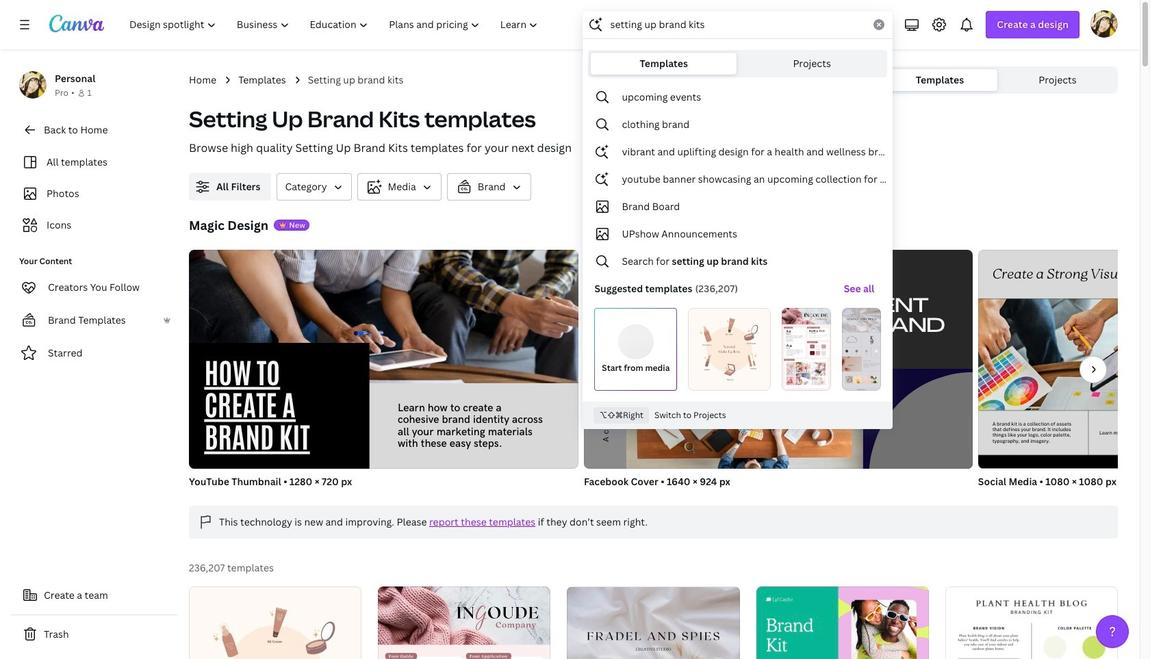 Task type: describe. For each thing, give the bounding box(es) containing it.
natural make up kits instagram post image
[[189, 587, 362, 660]]

1 customize this template image from the left
[[689, 308, 771, 391]]

uploaded media image
[[619, 324, 654, 360]]

brand board branding kit a4 image
[[946, 587, 1118, 660]]

grey elegant minimalist brand and mood board kit image
[[567, 587, 740, 660]]



Task type: vqa. For each thing, say whether or not it's contained in the screenshot.
5.0s corresponding to 5.0s button on top of "Duration" button
no



Task type: locate. For each thing, give the bounding box(es) containing it.
group
[[584, 245, 977, 490], [584, 245, 977, 477], [189, 250, 579, 490], [189, 250, 579, 469], [978, 250, 1151, 490]]

2 horizontal spatial customize this template image
[[842, 308, 882, 391]]

0 horizontal spatial customize this template image
[[689, 308, 771, 391]]

1 horizontal spatial customize this template image
[[782, 308, 831, 391]]

top level navigation element
[[121, 11, 550, 38]]

pink simple modern girly brand board kit image
[[378, 587, 551, 660]]

customize this template image
[[689, 308, 771, 391], [782, 308, 831, 391], [842, 308, 882, 391]]

list box
[[584, 84, 893, 397]]

None search field
[[583, 11, 893, 429]]

2 customize this template image from the left
[[782, 308, 831, 391]]

stephanie aranda image
[[1091, 10, 1119, 38]]

Search search field
[[611, 12, 866, 38]]

3 customize this template image from the left
[[842, 308, 882, 391]]



